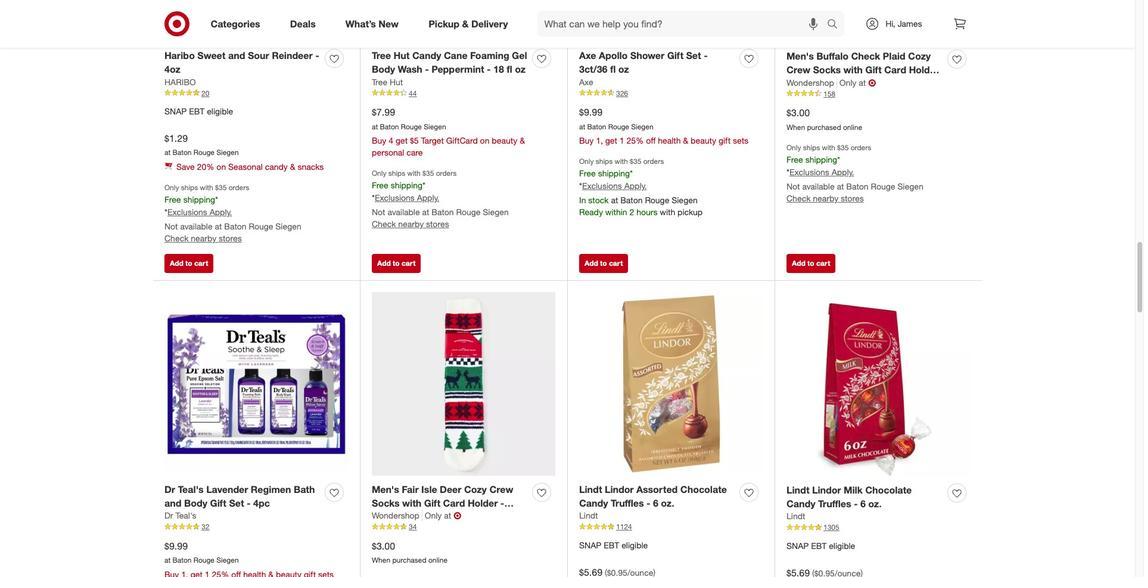 Task type: vqa. For each thing, say whether or not it's contained in the screenshot.
'Target'
yes



Task type: locate. For each thing, give the bounding box(es) containing it.
new
[[379, 18, 399, 30]]

gift inside men's buffalo check plaid cozy crew socks with gift card holder - wondershop™ red/black 6-12
[[866, 64, 882, 76]]

men's inside men's fair isle deer cozy crew socks with gift card holder - wondershop™ white 6-12
[[372, 483, 399, 495]]

1 horizontal spatial $3.00 when purchased online
[[787, 107, 863, 131]]

$3.00 when purchased online
[[787, 107, 863, 131], [372, 540, 448, 565]]

cozy for plaid
[[909, 50, 931, 62]]

buffalo
[[817, 50, 849, 62]]

0 vertical spatial socks
[[814, 64, 841, 76]]

oz
[[515, 63, 526, 75], [619, 63, 629, 75]]

20
[[202, 89, 210, 98]]

1 horizontal spatial truffles
[[819, 498, 852, 510]]

0 vertical spatial $3.00 when purchased online
[[787, 107, 863, 131]]

add to cart
[[170, 259, 208, 268], [377, 259, 416, 268], [585, 259, 623, 268], [792, 259, 831, 268]]

only right "sets"
[[787, 143, 802, 152]]

wondershop only at ¬ for fair
[[372, 510, 462, 522]]

2 horizontal spatial eligible
[[830, 541, 856, 551]]

hut down "wash"
[[390, 77, 403, 87]]

$9.99
[[580, 106, 603, 118], [165, 540, 188, 552]]

axe inside axe apollo shower gift set - 3ct/36 fl oz
[[580, 49, 597, 61]]

shower
[[631, 49, 665, 61]]

shipping for $7.99
[[391, 180, 423, 190]]

$3.00
[[787, 107, 810, 118], [372, 540, 395, 552]]

tree inside tree hut candy cane foaming gel body wash - peppermint - 18 fl oz
[[372, 49, 391, 61]]

ships for $7.99
[[389, 169, 406, 178]]

0 horizontal spatial lindt link
[[580, 510, 598, 522]]

1
[[620, 136, 625, 146]]

set down what can we help you find? suggestions appear below search box
[[687, 49, 702, 61]]

- inside men's fair isle deer cozy crew socks with gift card holder - wondershop™ white 6-12
[[501, 497, 505, 509]]

- left 18 in the top left of the page
[[487, 63, 491, 75]]

to for $7.99
[[393, 259, 400, 268]]

holder for white
[[468, 497, 498, 509]]

0 horizontal spatial buy
[[372, 136, 387, 146]]

holder down james
[[910, 64, 940, 76]]

candy inside lindt lindor assorted chocolate candy truffles - 6 oz.
[[580, 497, 609, 509]]

2 axe from the top
[[580, 77, 594, 87]]

0 horizontal spatial stores
[[219, 233, 242, 243]]

1 vertical spatial check nearby stores button
[[372, 218, 449, 230]]

0 horizontal spatial $9.99
[[165, 540, 188, 552]]

hut inside tree hut candy cane foaming gel body wash - peppermint - 18 fl oz
[[394, 49, 410, 61]]

peppermint
[[432, 63, 485, 75]]

gift down isle
[[424, 497, 441, 509]]

purchased for white
[[393, 556, 427, 565]]

only ships with $35 orders free shipping * * exclusions apply. in stock at  baton rouge siegen ready within 2 hours with pickup
[[580, 157, 703, 217]]

add for $9.99
[[585, 259, 599, 268]]

chocolate for lindt lindor milk chocolate candy truffles - 6 oz.
[[866, 484, 913, 496]]

on right 20%
[[217, 162, 226, 172]]

ebt
[[189, 106, 205, 116], [604, 540, 620, 550], [812, 541, 827, 551]]

6- right red/black at the right top
[[908, 77, 918, 89]]

2 horizontal spatial snap ebt eligible
[[787, 541, 856, 551]]

wondershop™ down fair
[[372, 511, 435, 523]]

6- inside men's fair isle deer cozy crew socks with gift card holder - wondershop™ white 6-12
[[466, 511, 475, 523]]

when for men's fair isle deer cozy crew socks with gift card holder - wondershop™ white 6-12
[[372, 556, 391, 565]]

0 vertical spatial teal's
[[178, 483, 204, 495]]

baton
[[380, 122, 399, 131], [588, 122, 607, 131], [173, 148, 192, 157], [847, 181, 869, 192], [621, 195, 643, 205], [432, 207, 454, 217], [224, 221, 247, 232], [173, 556, 192, 565]]

oz. for assorted
[[661, 497, 675, 509]]

0 horizontal spatial online
[[429, 556, 448, 565]]

eligible down 20 on the top left of the page
[[207, 106, 233, 116]]

2 horizontal spatial ebt
[[812, 541, 827, 551]]

0 vertical spatial hut
[[394, 49, 410, 61]]

1 horizontal spatial crew
[[787, 64, 811, 76]]

candy inside lindt lindor milk chocolate candy truffles - 6 oz.
[[787, 498, 816, 510]]

1 beauty from the left
[[492, 136, 518, 146]]

1 horizontal spatial lindt link
[[787, 511, 806, 523]]

1 vertical spatial and
[[165, 497, 182, 509]]

2 horizontal spatial available
[[803, 181, 835, 192]]

buy left 1,
[[580, 136, 594, 146]]

to
[[186, 259, 192, 268], [393, 259, 400, 268], [601, 259, 607, 268], [808, 259, 815, 268]]

eligible down 1124
[[622, 540, 648, 550]]

with down 20%
[[200, 183, 213, 192]]

0 horizontal spatial check nearby stores button
[[165, 233, 242, 245]]

2 buy from the left
[[580, 136, 594, 146]]

men's fair isle deer cozy crew socks with gift card holder - wondershop™ white 6-12 image
[[372, 292, 556, 476], [372, 292, 556, 476]]

2 vertical spatial nearby
[[191, 233, 217, 243]]

4 add to cart button from the left
[[787, 254, 836, 273]]

chocolate
[[681, 483, 727, 495], [866, 484, 913, 496]]

1 fl from the left
[[507, 63, 513, 75]]

orders inside only ships with $35 orders free shipping * * exclusions apply. in stock at  baton rouge siegen ready within 2 hours with pickup
[[644, 157, 664, 166]]

and inside dr teal's lavender regimen bath and body gift set - 4pc
[[165, 497, 182, 509]]

0 vertical spatial holder
[[910, 64, 940, 76]]

3 cart from the left
[[609, 259, 623, 268]]

cozy inside men's fair isle deer cozy crew socks with gift card holder - wondershop™ white 6-12
[[464, 483, 487, 495]]

check nearby stores button for $7.99
[[372, 218, 449, 230]]

1 horizontal spatial oz.
[[869, 498, 882, 510]]

orders down seasonal
[[229, 183, 249, 192]]

$3.00 when purchased online down '158' at the right
[[787, 107, 863, 131]]

0 vertical spatial when
[[787, 123, 806, 131]]

0 horizontal spatial truffles
[[611, 497, 644, 509]]

purchased down '158' at the right
[[808, 123, 842, 131]]

free
[[787, 155, 804, 165], [580, 168, 596, 179], [372, 180, 389, 190], [165, 195, 181, 205]]

card down deer
[[443, 497, 465, 509]]

0 horizontal spatial candy
[[413, 49, 442, 61]]

siegen
[[424, 122, 446, 131], [632, 122, 654, 131], [217, 148, 239, 157], [898, 181, 924, 192], [672, 195, 698, 205], [483, 207, 509, 217], [276, 221, 302, 232], [217, 556, 239, 565]]

ebt down 1305
[[812, 541, 827, 551]]

isle
[[422, 483, 437, 495]]

baton inside '$9.99 at baton rouge siegen'
[[173, 556, 192, 565]]

3 add to cart from the left
[[585, 259, 623, 268]]

haribo
[[165, 49, 195, 61]]

wondershop for fair
[[372, 511, 420, 521]]

6 for assorted
[[654, 497, 659, 509]]

1 horizontal spatial socks
[[814, 64, 841, 76]]

teal's up '$9.99 at baton rouge siegen'
[[176, 511, 197, 521]]

cozy inside men's buffalo check plaid cozy crew socks with gift card holder - wondershop™ red/black 6-12
[[909, 50, 931, 62]]

purchased down 34
[[393, 556, 427, 565]]

oz.
[[661, 497, 675, 509], [869, 498, 882, 510]]

6 inside lindt lindor milk chocolate candy truffles - 6 oz.
[[861, 498, 866, 510]]

cart
[[194, 259, 208, 268], [402, 259, 416, 268], [609, 259, 623, 268], [817, 259, 831, 268]]

wondershop
[[787, 77, 835, 87], [372, 511, 420, 521]]

truffles for milk
[[819, 498, 852, 510]]

0 vertical spatial cozy
[[909, 50, 931, 62]]

dr
[[165, 483, 175, 495], [165, 511, 173, 521]]

axe apollo shower gift set - 3ct/36 fl oz image
[[580, 0, 763, 42], [580, 0, 763, 42]]

snap for lindt lindor milk chocolate candy truffles - 6 oz.
[[787, 541, 809, 551]]

1 horizontal spatial ¬
[[869, 77, 877, 89]]

4 to from the left
[[808, 259, 815, 268]]

gift inside men's fair isle deer cozy crew socks with gift card holder - wondershop™ white 6-12
[[424, 497, 441, 509]]

1 axe from the top
[[580, 49, 597, 61]]

fl down "apollo"
[[611, 63, 616, 75]]

0 horizontal spatial ebt
[[189, 106, 205, 116]]

get inside $9.99 at baton rouge siegen buy 1, get 1 25% off health & beauty gift sets
[[606, 136, 618, 146]]

1 horizontal spatial holder
[[910, 64, 940, 76]]

0 horizontal spatial fl
[[507, 63, 513, 75]]

oz inside tree hut candy cane foaming gel body wash - peppermint - 18 fl oz
[[515, 63, 526, 75]]

get right 4
[[396, 136, 408, 146]]

snap ebt eligible down 1305
[[787, 541, 856, 551]]

only up in
[[580, 157, 594, 166]]

0 horizontal spatial get
[[396, 136, 408, 146]]

6
[[654, 497, 659, 509], [861, 498, 866, 510]]

0 horizontal spatial wondershop only at ¬
[[372, 510, 462, 522]]

1 horizontal spatial beauty
[[691, 136, 717, 146]]

set inside dr teal's lavender regimen bath and body gift set - 4pc
[[229, 497, 244, 509]]

men's buffalo check plaid cozy crew socks with gift card holder - wondershop™ red/black 6-12
[[787, 50, 940, 89]]

wondershop link up 34
[[372, 510, 423, 522]]

12
[[918, 77, 928, 89], [475, 511, 486, 523]]

0 vertical spatial 12
[[918, 77, 928, 89]]

1 vertical spatial ¬
[[454, 510, 462, 522]]

body inside dr teal's lavender regimen bath and body gift set - 4pc
[[184, 497, 208, 509]]

add to cart button for $7.99
[[372, 254, 421, 273]]

6 down assorted
[[654, 497, 659, 509]]

holder inside men's fair isle deer cozy crew socks with gift card holder - wondershop™ white 6-12
[[468, 497, 498, 509]]

men's left fair
[[372, 483, 399, 495]]

ebt down 20 on the top left of the page
[[189, 106, 205, 116]]

axe down '3ct/36'
[[580, 77, 594, 87]]

candy inside tree hut candy cane foaming gel body wash - peppermint - 18 fl oz
[[413, 49, 442, 61]]

4pc
[[253, 497, 270, 509]]

crew for men's buffalo check plaid cozy crew socks with gift card holder - wondershop™ red/black 6-12
[[787, 64, 811, 76]]

available for $3.00
[[803, 181, 835, 192]]

1 vertical spatial not
[[372, 207, 386, 217]]

$3.00 when purchased online for white
[[372, 540, 448, 565]]

2 vertical spatial check nearby stores button
[[165, 233, 242, 245]]

baton inside $1.29 at baton rouge siegen
[[173, 148, 192, 157]]

0 horizontal spatial socks
[[372, 497, 400, 509]]

truffles up 1124
[[611, 497, 644, 509]]

12 right red/black at the right top
[[918, 77, 928, 89]]

on
[[480, 136, 490, 146], [217, 162, 226, 172]]

dr inside dr teal's lavender regimen bath and body gift set - 4pc
[[165, 483, 175, 495]]

dr up dr teal's
[[165, 483, 175, 495]]

- up 34 link
[[501, 497, 505, 509]]

2 tree from the top
[[372, 77, 388, 87]]

1 horizontal spatial stores
[[426, 219, 449, 229]]

exclusions for $9.99
[[583, 181, 622, 191]]

1 horizontal spatial on
[[480, 136, 490, 146]]

only down save
[[165, 183, 179, 192]]

1 horizontal spatial check nearby stores button
[[372, 218, 449, 230]]

hut up "wash"
[[394, 49, 410, 61]]

1 horizontal spatial body
[[372, 63, 395, 75]]

0 horizontal spatial eligible
[[207, 106, 233, 116]]

2 dr from the top
[[165, 511, 173, 521]]

haribo sweet and sour reindeer - 4oz image
[[165, 0, 348, 42], [165, 0, 348, 42]]

rouge inside $1.29 at baton rouge siegen
[[194, 148, 215, 157]]

2 to from the left
[[393, 259, 400, 268]]

158 link
[[787, 89, 971, 99]]

1 horizontal spatial nearby
[[399, 219, 424, 229]]

2 fl from the left
[[611, 63, 616, 75]]

categories
[[211, 18, 260, 30]]

- down milk
[[854, 498, 858, 510]]

rouge
[[401, 122, 422, 131], [609, 122, 630, 131], [194, 148, 215, 157], [871, 181, 896, 192], [645, 195, 670, 205], [456, 207, 481, 217], [249, 221, 273, 232], [194, 556, 215, 565]]

1 vertical spatial 12
[[475, 511, 486, 523]]

2 horizontal spatial nearby
[[814, 193, 839, 204]]

orders for $9.99
[[644, 157, 664, 166]]

gift
[[719, 136, 731, 146]]

$35 inside only ships with $35 orders free shipping * * exclusions apply. in stock at  baton rouge siegen ready within 2 hours with pickup
[[630, 157, 642, 166]]

and up dr teal's
[[165, 497, 182, 509]]

chocolate inside lindt lindor milk chocolate candy truffles - 6 oz.
[[866, 484, 913, 496]]

1 vertical spatial purchased
[[393, 556, 427, 565]]

on inside $7.99 at baton rouge siegen buy 4 get $5 target giftcard on beauty & personal care
[[480, 136, 490, 146]]

holder up 34 link
[[468, 497, 498, 509]]

1 horizontal spatial 12
[[918, 77, 928, 89]]

nearby for $3.00
[[814, 193, 839, 204]]

siegen inside '$9.99 at baton rouge siegen'
[[217, 556, 239, 565]]

- inside lindt lindor assorted chocolate candy truffles - 6 oz.
[[647, 497, 651, 509]]

- inside axe apollo shower gift set - 3ct/36 fl oz
[[704, 49, 708, 61]]

hut
[[394, 49, 410, 61], [390, 77, 403, 87]]

1 horizontal spatial snap
[[580, 540, 602, 550]]

save 20% on seasonal candy & snacks
[[177, 162, 324, 172]]

dr for dr teal's
[[165, 511, 173, 521]]

lindor
[[605, 483, 634, 495], [813, 484, 842, 496]]

teal's for dr teal's lavender regimen bath and body gift set - 4pc
[[178, 483, 204, 495]]

body up dr teal's
[[184, 497, 208, 509]]

on right giftcard
[[480, 136, 490, 146]]

- left '158' at the right
[[787, 77, 791, 89]]

crew inside men's buffalo check plaid cozy crew socks with gift card holder - wondershop™ red/black 6-12
[[787, 64, 811, 76]]

1 vertical spatial hut
[[390, 77, 403, 87]]

get for $9.99
[[606, 136, 618, 146]]

2 oz from the left
[[619, 63, 629, 75]]

cart for $1.29
[[194, 259, 208, 268]]

6 inside lindt lindor assorted chocolate candy truffles - 6 oz.
[[654, 497, 659, 509]]

apply.
[[832, 167, 855, 177], [625, 181, 647, 191], [417, 193, 440, 203], [210, 207, 232, 217]]

orders
[[851, 143, 872, 152], [644, 157, 664, 166], [436, 169, 457, 178], [229, 183, 249, 192]]

lindor inside lindt lindor milk chocolate candy truffles - 6 oz.
[[813, 484, 842, 496]]

snap ebt eligible down 1124
[[580, 540, 648, 550]]

1 tree from the top
[[372, 49, 391, 61]]

hi, james
[[886, 18, 923, 29]]

gift up red/black at the right top
[[866, 64, 882, 76]]

only down "personal"
[[372, 169, 387, 178]]

1 vertical spatial men's
[[372, 483, 399, 495]]

lindor left assorted
[[605, 483, 634, 495]]

beauty left gift at the right
[[691, 136, 717, 146]]

- down what can we help you find? suggestions appear below search box
[[704, 49, 708, 61]]

cozy for deer
[[464, 483, 487, 495]]

only inside only ships with $35 orders free shipping * * exclusions apply. in stock at  baton rouge siegen ready within 2 hours with pickup
[[580, 157, 594, 166]]

crew
[[787, 64, 811, 76], [490, 483, 514, 495]]

0 horizontal spatial wondershop link
[[372, 510, 423, 522]]

tree for tree hut
[[372, 77, 388, 87]]

cozy right plaid at the right of the page
[[909, 50, 931, 62]]

available for $7.99
[[388, 207, 420, 217]]

1 vertical spatial $3.00 when purchased online
[[372, 540, 448, 565]]

0 vertical spatial 6-
[[908, 77, 918, 89]]

buy
[[372, 136, 387, 146], [580, 136, 594, 146]]

6-
[[908, 77, 918, 89], [466, 511, 475, 523]]

2 vertical spatial available
[[180, 221, 213, 232]]

1 oz from the left
[[515, 63, 526, 75]]

12 inside men's buffalo check plaid cozy crew socks with gift card holder - wondershop™ red/black 6-12
[[918, 77, 928, 89]]

1,
[[596, 136, 603, 146]]

wondershop only at ¬ up 34
[[372, 510, 462, 522]]

4 add from the left
[[792, 259, 806, 268]]

buy inside $9.99 at baton rouge siegen buy 1, get 1 25% off health & beauty gift sets
[[580, 136, 594, 146]]

men's for men's fair isle deer cozy crew socks with gift card holder - wondershop™ white 6-12
[[372, 483, 399, 495]]

fl inside axe apollo shower gift set - 3ct/36 fl oz
[[611, 63, 616, 75]]

teal's
[[178, 483, 204, 495], [176, 511, 197, 521]]

1 vertical spatial dr
[[165, 511, 173, 521]]

$9.99 for buy 1, get 1 25% off health & beauty gift sets
[[580, 106, 603, 118]]

hut for tree hut candy cane foaming gel body wash - peppermint - 18 fl oz
[[394, 49, 410, 61]]

exclusions for $3.00
[[790, 167, 830, 177]]

&
[[462, 18, 469, 30], [520, 136, 525, 146], [684, 136, 689, 146], [290, 162, 295, 172]]

add to cart button for $1.29
[[165, 254, 214, 273]]

1 horizontal spatial $3.00
[[787, 107, 810, 118]]

What can we help you find? suggestions appear below search field
[[538, 11, 831, 37]]

buy inside $7.99 at baton rouge siegen buy 4 get $5 target giftcard on beauty & personal care
[[372, 136, 387, 146]]

oz. for milk
[[869, 498, 882, 510]]

cozy right deer
[[464, 483, 487, 495]]

apply. for $3.00
[[832, 167, 855, 177]]

buy for $9.99
[[580, 136, 594, 146]]

1 horizontal spatial wondershop™
[[794, 77, 856, 89]]

baton inside $7.99 at baton rouge siegen buy 4 get $5 target giftcard on beauty & personal care
[[380, 122, 399, 131]]

free for $3.00
[[787, 155, 804, 165]]

nearby for $7.99
[[399, 219, 424, 229]]

ebt for lindt lindor assorted chocolate candy truffles - 6 oz.
[[604, 540, 620, 550]]

men's
[[787, 50, 814, 62], [372, 483, 399, 495]]

1 vertical spatial socks
[[372, 497, 400, 509]]

6 down milk
[[861, 498, 866, 510]]

wondershop only at ¬ up '158' at the right
[[787, 77, 877, 89]]

wondershop up 34
[[372, 511, 420, 521]]

12 right "white"
[[475, 511, 486, 523]]

buy left 4
[[372, 136, 387, 146]]

men's buffalo check plaid cozy crew socks with gift card holder - wondershop™ red/black 6-12 image
[[787, 0, 971, 43], [787, 0, 971, 43]]

3 to from the left
[[601, 259, 607, 268]]

0 vertical spatial tree
[[372, 49, 391, 61]]

nearby
[[814, 193, 839, 204], [399, 219, 424, 229], [191, 233, 217, 243]]

2 cart from the left
[[402, 259, 416, 268]]

shipping inside only ships with $35 orders free shipping * * exclusions apply. in stock at  baton rouge siegen ready within 2 hours with pickup
[[598, 168, 630, 179]]

lindor left milk
[[813, 484, 842, 496]]

3 add to cart button from the left
[[580, 254, 629, 273]]

with
[[844, 64, 863, 76], [823, 143, 836, 152], [615, 157, 628, 166], [408, 169, 421, 178], [200, 183, 213, 192], [660, 207, 676, 217], [403, 497, 422, 509]]

shipping for $9.99
[[598, 168, 630, 179]]

0 vertical spatial $3.00
[[787, 107, 810, 118]]

2 add from the left
[[377, 259, 391, 268]]

check nearby stores button for $3.00
[[787, 193, 864, 205]]

teal's inside dr teal's lavender regimen bath and body gift set - 4pc
[[178, 483, 204, 495]]

1 vertical spatial wondershop only at ¬
[[372, 510, 462, 522]]

0 horizontal spatial $3.00
[[372, 540, 395, 552]]

- down assorted
[[647, 497, 651, 509]]

tree up $7.99
[[372, 77, 388, 87]]

6- right "white"
[[466, 511, 475, 523]]

- right reindeer
[[316, 49, 319, 61]]

only down isle
[[425, 511, 442, 521]]

2 horizontal spatial snap
[[787, 541, 809, 551]]

haribo
[[165, 77, 196, 87]]

1 add to cart button from the left
[[165, 254, 214, 273]]

0 horizontal spatial available
[[180, 221, 213, 232]]

ebt down 1124
[[604, 540, 620, 550]]

oz down gel
[[515, 63, 526, 75]]

1 horizontal spatial wondershop
[[787, 77, 835, 87]]

6- inside men's buffalo check plaid cozy crew socks with gift card holder - wondershop™ red/black 6-12
[[908, 77, 918, 89]]

0 vertical spatial check nearby stores button
[[787, 193, 864, 205]]

1 add from the left
[[170, 259, 184, 268]]

1 get from the left
[[396, 136, 408, 146]]

online down 34 link
[[429, 556, 448, 565]]

exclusions apply. button
[[790, 167, 855, 178], [583, 180, 647, 192], [375, 192, 440, 204], [168, 206, 232, 218]]

1 vertical spatial cozy
[[464, 483, 487, 495]]

shipping for $3.00
[[806, 155, 838, 165]]

cart for $9.99
[[609, 259, 623, 268]]

wondershop™ for fair
[[372, 511, 435, 523]]

- left 4pc at left bottom
[[247, 497, 251, 509]]

baton inside only ships with $35 orders free shipping * * exclusions apply. in stock at  baton rouge siegen ready within 2 hours with pickup
[[621, 195, 643, 205]]

1 vertical spatial when
[[372, 556, 391, 565]]

body up tree hut
[[372, 63, 395, 75]]

dr up '$9.99 at baton rouge siegen'
[[165, 511, 173, 521]]

truffles inside lindt lindor assorted chocolate candy truffles - 6 oz.
[[611, 497, 644, 509]]

chocolate inside lindt lindor assorted chocolate candy truffles - 6 oz.
[[681, 483, 727, 495]]

body inside tree hut candy cane foaming gel body wash - peppermint - 18 fl oz
[[372, 63, 395, 75]]

- inside dr teal's lavender regimen bath and body gift set - 4pc
[[247, 497, 251, 509]]

tree hut candy cane foaming gel body wash - peppermint - 18 fl oz image
[[372, 0, 556, 42], [372, 0, 556, 42]]

online
[[844, 123, 863, 131], [429, 556, 448, 565]]

0 horizontal spatial 6
[[654, 497, 659, 509]]

fl right 18 in the top left of the page
[[507, 63, 513, 75]]

axe up '3ct/36'
[[580, 49, 597, 61]]

card down plaid at the right of the page
[[885, 64, 907, 76]]

lindt lindor assorted chocolate candy truffles - 6 oz. image
[[580, 292, 763, 476], [580, 292, 763, 476]]

$3.00 when purchased online down 34
[[372, 540, 448, 565]]

men's inside men's buffalo check plaid cozy crew socks with gift card holder - wondershop™ red/black 6-12
[[787, 50, 814, 62]]

holder
[[910, 64, 940, 76], [468, 497, 498, 509]]

apply. inside only ships with $35 orders free shipping * * exclusions apply. in stock at  baton rouge siegen ready within 2 hours with pickup
[[625, 181, 647, 191]]

with down fair
[[403, 497, 422, 509]]

orders down off
[[644, 157, 664, 166]]

1 vertical spatial body
[[184, 497, 208, 509]]

truffles down milk
[[819, 498, 852, 510]]

1 vertical spatial online
[[429, 556, 448, 565]]

giftcard
[[446, 136, 478, 146]]

gift right shower
[[668, 49, 684, 61]]

target
[[421, 136, 444, 146]]

6- for white
[[466, 511, 475, 523]]

lindt lindor milk chocolate candy truffles - 6 oz. image
[[787, 292, 971, 477], [787, 292, 971, 477]]

oz. inside lindt lindor milk chocolate candy truffles - 6 oz.
[[869, 498, 882, 510]]

1 vertical spatial nearby
[[399, 219, 424, 229]]

eligible
[[207, 106, 233, 116], [622, 540, 648, 550], [830, 541, 856, 551]]

and left sour
[[228, 49, 245, 61]]

158
[[824, 89, 836, 98]]

12 inside men's fair isle deer cozy crew socks with gift card holder - wondershop™ white 6-12
[[475, 511, 486, 523]]

$1.29 at baton rouge siegen
[[165, 132, 239, 157]]

wondershop™ inside men's buffalo check plaid cozy crew socks with gift card holder - wondershop™ red/black 6-12
[[794, 77, 856, 89]]

with right the 'hours'
[[660, 207, 676, 217]]

lindt lindor assorted chocolate candy truffles - 6 oz. link
[[580, 483, 735, 510]]

0 horizontal spatial holder
[[468, 497, 498, 509]]

1 vertical spatial stores
[[426, 219, 449, 229]]

- inside the haribo sweet and sour reindeer - 4oz
[[316, 49, 319, 61]]

assorted
[[637, 483, 678, 495]]

get inside $7.99 at baton rouge siegen buy 4 get $5 target giftcard on beauty & personal care
[[396, 136, 408, 146]]

1 horizontal spatial eligible
[[622, 540, 648, 550]]

2 add to cart from the left
[[377, 259, 416, 268]]

snap ebt eligible down 20 on the top left of the page
[[165, 106, 233, 116]]

0 horizontal spatial nearby
[[191, 233, 217, 243]]

wondershop link up '158' at the right
[[787, 77, 838, 89]]

check for tree hut candy cane foaming gel body wash - peppermint - 18 fl oz
[[372, 219, 396, 229]]

32 link
[[165, 522, 348, 532]]

oz. inside lindt lindor assorted chocolate candy truffles - 6 oz.
[[661, 497, 675, 509]]

orders down 158 link
[[851, 143, 872, 152]]

oz inside axe apollo shower gift set - 3ct/36 fl oz
[[619, 63, 629, 75]]

1 cart from the left
[[194, 259, 208, 268]]

axe link
[[580, 76, 594, 88]]

1 horizontal spatial chocolate
[[866, 484, 913, 496]]

1 add to cart from the left
[[170, 259, 208, 268]]

$9.99 up 1,
[[580, 106, 603, 118]]

3 add from the left
[[585, 259, 599, 268]]

$9.99 inside '$9.99 at baton rouge siegen'
[[165, 540, 188, 552]]

1 to from the left
[[186, 259, 192, 268]]

exclusions inside only ships with $35 orders free shipping * * exclusions apply. in stock at  baton rouge siegen ready within 2 hours with pickup
[[583, 181, 622, 191]]

0 horizontal spatial beauty
[[492, 136, 518, 146]]

$9.99 inside $9.99 at baton rouge siegen buy 1, get 1 25% off health & beauty gift sets
[[580, 106, 603, 118]]

add to cart for $1.29
[[170, 259, 208, 268]]

oz down "apollo"
[[619, 63, 629, 75]]

search button
[[822, 11, 851, 39]]

2 add to cart button from the left
[[372, 254, 421, 273]]

1 vertical spatial $9.99
[[165, 540, 188, 552]]

beauty right giftcard
[[492, 136, 518, 146]]

0 horizontal spatial snap
[[165, 106, 187, 116]]

0 horizontal spatial oz
[[515, 63, 526, 75]]

$9.99 for at baton rouge siegen
[[165, 540, 188, 552]]

socks inside men's buffalo check plaid cozy crew socks with gift card holder - wondershop™ red/black 6-12
[[814, 64, 841, 76]]

1 horizontal spatial snap ebt eligible
[[580, 540, 648, 550]]

0 horizontal spatial lindor
[[605, 483, 634, 495]]

set down lavender
[[229, 497, 244, 509]]

purchased for red/black
[[808, 123, 842, 131]]

1 horizontal spatial fl
[[611, 63, 616, 75]]

0 horizontal spatial ¬
[[454, 510, 462, 522]]

orders down "target"
[[436, 169, 457, 178]]

2 horizontal spatial stores
[[841, 193, 864, 204]]

what's new
[[346, 18, 399, 30]]

1 dr from the top
[[165, 483, 175, 495]]

wondershop only at ¬ for buffalo
[[787, 77, 877, 89]]

chocolate right assorted
[[681, 483, 727, 495]]

hut inside tree hut link
[[390, 77, 403, 87]]

2 get from the left
[[606, 136, 618, 146]]

1 horizontal spatial 6
[[861, 498, 866, 510]]

with down buffalo on the right of page
[[844, 64, 863, 76]]

-
[[316, 49, 319, 61], [704, 49, 708, 61], [425, 63, 429, 75], [487, 63, 491, 75], [787, 77, 791, 89], [247, 497, 251, 509], [501, 497, 505, 509], [647, 497, 651, 509], [854, 498, 858, 510]]

eligible down 1305
[[830, 541, 856, 551]]

get left 1
[[606, 136, 618, 146]]

$9.99 down dr teal's link
[[165, 540, 188, 552]]

dr teal's lavender regimen bath and body gift set - 4pc image
[[165, 292, 348, 476], [165, 292, 348, 476]]

lindor for assorted
[[605, 483, 634, 495]]

1 vertical spatial set
[[229, 497, 244, 509]]

1 buy from the left
[[372, 136, 387, 146]]

$3.00 for men's buffalo check plaid cozy crew socks with gift card holder - wondershop™ red/black 6-12
[[787, 107, 810, 118]]

truffles inside lindt lindor milk chocolate candy truffles - 6 oz.
[[819, 498, 852, 510]]

0 horizontal spatial men's
[[372, 483, 399, 495]]

0 vertical spatial nearby
[[814, 193, 839, 204]]

wondershop link for fair
[[372, 510, 423, 522]]

add to cart for $7.99
[[377, 259, 416, 268]]

card inside men's buffalo check plaid cozy crew socks with gift card holder - wondershop™ red/black 6-12
[[885, 64, 907, 76]]

gift down lavender
[[210, 497, 227, 509]]

with inside men's buffalo check plaid cozy crew socks with gift card holder - wondershop™ red/black 6-12
[[844, 64, 863, 76]]

tree up tree hut
[[372, 49, 391, 61]]

gift inside axe apollo shower gift set - 3ct/36 fl oz
[[668, 49, 684, 61]]

holder for red/black
[[910, 64, 940, 76]]

lindor inside lindt lindor assorted chocolate candy truffles - 6 oz.
[[605, 483, 634, 495]]

$3.00 when purchased online for red/black
[[787, 107, 863, 131]]

1 horizontal spatial get
[[606, 136, 618, 146]]

to for $1.29
[[186, 259, 192, 268]]

card inside men's fair isle deer cozy crew socks with gift card holder - wondershop™ white 6-12
[[443, 497, 465, 509]]

free inside only ships with $35 orders free shipping * * exclusions apply. in stock at  baton rouge siegen ready within 2 hours with pickup
[[580, 168, 596, 179]]

1124 link
[[580, 522, 763, 532]]

ships inside only ships with $35 orders free shipping * * exclusions apply. in stock at  baton rouge siegen ready within 2 hours with pickup
[[596, 157, 613, 166]]

1 vertical spatial on
[[217, 162, 226, 172]]

personal
[[372, 147, 405, 158]]

set
[[687, 49, 702, 61], [229, 497, 244, 509]]

$35
[[838, 143, 849, 152], [630, 157, 642, 166], [423, 169, 434, 178], [215, 183, 227, 192]]

wondershop™ inside men's fair isle deer cozy crew socks with gift card holder - wondershop™ white 6-12
[[372, 511, 435, 523]]

1 horizontal spatial online
[[844, 123, 863, 131]]

men's left buffalo on the right of page
[[787, 50, 814, 62]]

fl
[[507, 63, 513, 75], [611, 63, 616, 75]]

1305
[[824, 523, 840, 532]]

wondershop up '158' at the right
[[787, 77, 835, 87]]

reindeer
[[272, 49, 313, 61]]

holder inside men's buffalo check plaid cozy crew socks with gift card holder - wondershop™ red/black 6-12
[[910, 64, 940, 76]]

online down 158 link
[[844, 123, 863, 131]]

2 beauty from the left
[[691, 136, 717, 146]]

1 vertical spatial axe
[[580, 77, 594, 87]]

0 horizontal spatial oz.
[[661, 497, 675, 509]]

crew inside men's fair isle deer cozy crew socks with gift card holder - wondershop™ white 6-12
[[490, 483, 514, 495]]

exclusions apply. button for $9.99
[[583, 180, 647, 192]]

oz. down assorted
[[661, 497, 675, 509]]

1 vertical spatial 6-
[[466, 511, 475, 523]]

snap ebt eligible
[[165, 106, 233, 116], [580, 540, 648, 550], [787, 541, 856, 551]]

wondershop only at ¬
[[787, 77, 877, 89], [372, 510, 462, 522]]

0 vertical spatial purchased
[[808, 123, 842, 131]]

socks inside men's fair isle deer cozy crew socks with gift card holder - wondershop™ white 6-12
[[372, 497, 400, 509]]



Task type: describe. For each thing, give the bounding box(es) containing it.
truffles for assorted
[[611, 497, 644, 509]]

¬ for white
[[454, 510, 462, 522]]

candy
[[265, 162, 288, 172]]

1305 link
[[787, 523, 971, 533]]

$5
[[410, 136, 419, 146]]

gel
[[512, 49, 527, 61]]

$7.99 at baton rouge siegen buy 4 get $5 target giftcard on beauty & personal care
[[372, 106, 525, 158]]

hut for tree hut
[[390, 77, 403, 87]]

axe apollo shower gift set - 3ct/36 fl oz
[[580, 49, 708, 75]]

fl inside tree hut candy cane foaming gel body wash - peppermint - 18 fl oz
[[507, 63, 513, 75]]

6- for red/black
[[908, 77, 918, 89]]

set inside axe apollo shower gift set - 3ct/36 fl oz
[[687, 49, 702, 61]]

add to cart button for $9.99
[[580, 254, 629, 273]]

men's for men's buffalo check plaid cozy crew socks with gift card holder - wondershop™ red/black 6-12
[[787, 50, 814, 62]]

$3.00 for men's fair isle deer cozy crew socks with gift card holder - wondershop™ white 6-12
[[372, 540, 395, 552]]

44 link
[[372, 88, 556, 98]]

milk
[[844, 484, 863, 496]]

men's buffalo check plaid cozy crew socks with gift card holder - wondershop™ red/black 6-12 link
[[787, 49, 943, 89]]

crew for men's fair isle deer cozy crew socks with gift card holder - wondershop™ white 6-12
[[490, 483, 514, 495]]

fair
[[402, 483, 419, 495]]

pickup & delivery link
[[419, 11, 523, 37]]

tree hut candy cane foaming gel body wash - peppermint - 18 fl oz
[[372, 49, 527, 75]]

add to cart for $9.99
[[585, 259, 623, 268]]

exclusions for $7.99
[[375, 193, 415, 203]]

2 vertical spatial not
[[165, 221, 178, 232]]

free for $9.99
[[580, 168, 596, 179]]

siegen inside $7.99 at baton rouge siegen buy 4 get $5 target giftcard on beauty & personal care
[[424, 122, 446, 131]]

chocolate for lindt lindor assorted chocolate candy truffles - 6 oz.
[[681, 483, 727, 495]]

only down buffalo on the right of page
[[840, 77, 857, 87]]

in
[[580, 195, 586, 205]]

3ct/36
[[580, 63, 608, 75]]

dr for dr teal's lavender regimen bath and body gift set - 4pc
[[165, 483, 175, 495]]

sweet
[[198, 49, 226, 61]]

gift inside dr teal's lavender regimen bath and body gift set - 4pc
[[210, 497, 227, 509]]

haribo link
[[165, 76, 196, 88]]

stores for $3.00
[[841, 193, 864, 204]]

regimen
[[251, 483, 291, 495]]

& inside $9.99 at baton rouge siegen buy 1, get 1 25% off health & beauty gift sets
[[684, 136, 689, 146]]

wondershop™ for buffalo
[[794, 77, 856, 89]]

hours
[[637, 207, 658, 217]]

ships for $3.00
[[804, 143, 821, 152]]

what's
[[346, 18, 376, 30]]

326
[[617, 89, 629, 98]]

- right "wash"
[[425, 63, 429, 75]]

lindt lindor milk chocolate candy truffles - 6 oz. link
[[787, 483, 943, 511]]

only for axe apollo shower gift set - 3ct/36 fl oz
[[580, 157, 594, 166]]

326 link
[[580, 88, 763, 98]]

hi,
[[886, 18, 896, 29]]

rouge inside '$9.99 at baton rouge siegen'
[[194, 556, 215, 565]]

$1.29
[[165, 132, 188, 144]]

body for teal's
[[184, 497, 208, 509]]

ready
[[580, 207, 603, 217]]

james
[[898, 18, 923, 29]]

men's fair isle deer cozy crew socks with gift card holder - wondershop™ white 6-12
[[372, 483, 514, 523]]

save
[[177, 162, 195, 172]]

$7.99
[[372, 106, 395, 118]]

dr teal's lavender regimen bath and body gift set - 4pc
[[165, 483, 315, 509]]

and inside the haribo sweet and sour reindeer - 4oz
[[228, 49, 245, 61]]

bath
[[294, 483, 315, 495]]

add for $7.99
[[377, 259, 391, 268]]

pickup
[[678, 207, 703, 217]]

what's new link
[[336, 11, 414, 37]]

wondershop for buffalo
[[787, 77, 835, 87]]

lindt inside lindt lindor milk chocolate candy truffles - 6 oz.
[[787, 484, 810, 496]]

rouge inside $7.99 at baton rouge siegen buy 4 get $5 target giftcard on beauty & personal care
[[401, 122, 422, 131]]

lindt link for lindt lindor assorted chocolate candy truffles - 6 oz.
[[580, 510, 598, 522]]

lindor for milk
[[813, 484, 842, 496]]

health
[[658, 136, 681, 146]]

apollo
[[599, 49, 628, 61]]

ships for $9.99
[[596, 157, 613, 166]]

dr teal's link
[[165, 510, 197, 522]]

deer
[[440, 483, 462, 495]]

0 horizontal spatial only ships with $35 orders free shipping * * exclusions apply. not available at baton rouge siegen check nearby stores
[[165, 183, 302, 243]]

when for men's buffalo check plaid cozy crew socks with gift card holder - wondershop™ red/black 6-12
[[787, 123, 806, 131]]

$9.99 at baton rouge siegen buy 1, get 1 25% off health & beauty gift sets
[[580, 106, 749, 146]]

eligible for and
[[207, 106, 233, 116]]

snap for haribo sweet and sour reindeer - 4oz
[[165, 106, 187, 116]]

check for men's buffalo check plaid cozy crew socks with gift card holder - wondershop™ red/black 6-12
[[787, 193, 811, 204]]

12 for white
[[475, 511, 486, 523]]

44
[[409, 89, 417, 98]]

only for men's buffalo check plaid cozy crew socks with gift card holder - wondershop™ red/black 6-12
[[787, 143, 802, 152]]

candy for lindt lindor milk chocolate candy truffles - 6 oz.
[[787, 498, 816, 510]]

with down '158' at the right
[[823, 143, 836, 152]]

plaid
[[883, 50, 906, 62]]

candy for lindt lindor assorted chocolate candy truffles - 6 oz.
[[580, 497, 609, 509]]

only for haribo sweet and sour reindeer - 4oz
[[165, 183, 179, 192]]

white
[[437, 511, 463, 523]]

sour
[[248, 49, 269, 61]]

axe for axe apollo shower gift set - 3ct/36 fl oz
[[580, 49, 597, 61]]

4
[[389, 136, 394, 146]]

lindt link for lindt lindor milk chocolate candy truffles - 6 oz.
[[787, 511, 806, 523]]

care
[[407, 147, 423, 158]]

haribo sweet and sour reindeer - 4oz
[[165, 49, 319, 75]]

eligible for assorted
[[622, 540, 648, 550]]

32
[[202, 523, 210, 532]]

exclusions apply. button for $3.00
[[790, 167, 855, 178]]

tree hut link
[[372, 76, 403, 88]]

red/black
[[859, 77, 906, 89]]

siegen inside $1.29 at baton rouge siegen
[[217, 148, 239, 157]]

get for $7.99
[[396, 136, 408, 146]]

4 cart from the left
[[817, 259, 831, 268]]

tree hut candy cane foaming gel body wash - peppermint - 18 fl oz link
[[372, 49, 528, 76]]

stores for $7.99
[[426, 219, 449, 229]]

beauty inside $7.99 at baton rouge siegen buy 4 get $5 target giftcard on beauty & personal care
[[492, 136, 518, 146]]

with down care in the left top of the page
[[408, 169, 421, 178]]

at inside only ships with $35 orders free shipping * * exclusions apply. in stock at  baton rouge siegen ready within 2 hours with pickup
[[611, 195, 619, 205]]

exclusions apply. button for $7.99
[[375, 192, 440, 204]]

lindt inside lindt lindor assorted chocolate candy truffles - 6 oz.
[[580, 483, 603, 495]]

buy for $7.99
[[372, 136, 387, 146]]

2 vertical spatial stores
[[219, 233, 242, 243]]

4 add to cart from the left
[[792, 259, 831, 268]]

search
[[822, 19, 851, 31]]

foaming
[[470, 49, 510, 61]]

siegen inside $9.99 at baton rouge siegen buy 1, get 1 25% off health & beauty gift sets
[[632, 122, 654, 131]]

tree for tree hut candy cane foaming gel body wash - peppermint - 18 fl oz
[[372, 49, 391, 61]]

0 horizontal spatial on
[[217, 162, 226, 172]]

¬ for red/black
[[869, 77, 877, 89]]

- inside men's buffalo check plaid cozy crew socks with gift card holder - wondershop™ red/black 6-12
[[787, 77, 791, 89]]

rouge inside $9.99 at baton rouge siegen buy 1, get 1 25% off health & beauty gift sets
[[609, 122, 630, 131]]

cart for $7.99
[[402, 259, 416, 268]]

deals
[[290, 18, 316, 30]]

34
[[409, 523, 417, 532]]

teal's for dr teal's
[[176, 511, 197, 521]]

body for hut
[[372, 63, 395, 75]]

free for $7.99
[[372, 180, 389, 190]]

dr teal's
[[165, 511, 197, 521]]

categories link
[[201, 11, 275, 37]]

20%
[[197, 162, 214, 172]]

only for tree hut candy cane foaming gel body wash - peppermint - 18 fl oz
[[372, 169, 387, 178]]

socks for fair
[[372, 497, 400, 509]]

rouge inside only ships with $35 orders free shipping * * exclusions apply. in stock at  baton rouge siegen ready within 2 hours with pickup
[[645, 195, 670, 205]]

lindt lindor assorted chocolate candy truffles - 6 oz.
[[580, 483, 727, 509]]

online for red/black
[[844, 123, 863, 131]]

haribo sweet and sour reindeer - 4oz link
[[165, 49, 320, 76]]

snacks
[[298, 162, 324, 172]]

$35 for $7.99
[[423, 169, 434, 178]]

not for $7.99
[[372, 207, 386, 217]]

pickup & delivery
[[429, 18, 508, 30]]

deals link
[[280, 11, 331, 37]]

with down 1
[[615, 157, 628, 166]]

at inside '$9.99 at baton rouge siegen'
[[165, 556, 171, 565]]

6 for milk
[[861, 498, 866, 510]]

beauty inside $9.99 at baton rouge siegen buy 1, get 1 25% off health & beauty gift sets
[[691, 136, 717, 146]]

- inside lindt lindor milk chocolate candy truffles - 6 oz.
[[854, 498, 858, 510]]

20 link
[[165, 88, 348, 98]]

off
[[647, 136, 656, 146]]

dr teal's lavender regimen bath and body gift set - 4pc link
[[165, 483, 320, 510]]

with inside men's fair isle deer cozy crew socks with gift card holder - wondershop™ white 6-12
[[403, 497, 422, 509]]

not for $3.00
[[787, 181, 801, 192]]

snap ebt eligible for lindt lindor milk chocolate candy truffles - 6 oz.
[[787, 541, 856, 551]]

$9.99 at baton rouge siegen
[[165, 540, 239, 565]]

siegen inside only ships with $35 orders free shipping * * exclusions apply. in stock at  baton rouge siegen ready within 2 hours with pickup
[[672, 195, 698, 205]]

25%
[[627, 136, 644, 146]]

at inside $9.99 at baton rouge siegen buy 1, get 1 25% off health & beauty gift sets
[[580, 122, 586, 131]]

$35 for $9.99
[[630, 157, 642, 166]]

at inside $7.99 at baton rouge siegen buy 4 get $5 target giftcard on beauty & personal care
[[372, 122, 378, 131]]

2
[[630, 207, 635, 217]]

men's fair isle deer cozy crew socks with gift card holder - wondershop™ white 6-12 link
[[372, 483, 528, 523]]

ebt for lindt lindor milk chocolate candy truffles - 6 oz.
[[812, 541, 827, 551]]

card for deer
[[443, 497, 465, 509]]

tree hut
[[372, 77, 403, 87]]

axe apollo shower gift set - 3ct/36 fl oz link
[[580, 49, 735, 76]]

34 link
[[372, 522, 556, 532]]

snap for lindt lindor assorted chocolate candy truffles - 6 oz.
[[580, 540, 602, 550]]

socks for buffalo
[[814, 64, 841, 76]]

only ships with $35 orders free shipping * * exclusions apply. not available at baton rouge siegen check nearby stores for $7.99
[[372, 169, 509, 229]]

lavender
[[206, 483, 248, 495]]

at inside $1.29 at baton rouge siegen
[[165, 148, 171, 157]]

seasonal
[[228, 162, 263, 172]]

orders for $7.99
[[436, 169, 457, 178]]

add for $1.29
[[170, 259, 184, 268]]

delivery
[[472, 18, 508, 30]]

12 for red/black
[[918, 77, 928, 89]]

orders for $3.00
[[851, 143, 872, 152]]

baton inside $9.99 at baton rouge siegen buy 1, get 1 25% off health & beauty gift sets
[[588, 122, 607, 131]]

ebt for haribo sweet and sour reindeer - 4oz
[[189, 106, 205, 116]]

$35 for $3.00
[[838, 143, 849, 152]]

1124
[[617, 523, 633, 532]]

check inside men's buffalo check plaid cozy crew socks with gift card holder - wondershop™ red/black 6-12
[[852, 50, 881, 62]]

wash
[[398, 63, 423, 75]]

& inside $7.99 at baton rouge siegen buy 4 get $5 target giftcard on beauty & personal care
[[520, 136, 525, 146]]

card for plaid
[[885, 64, 907, 76]]



